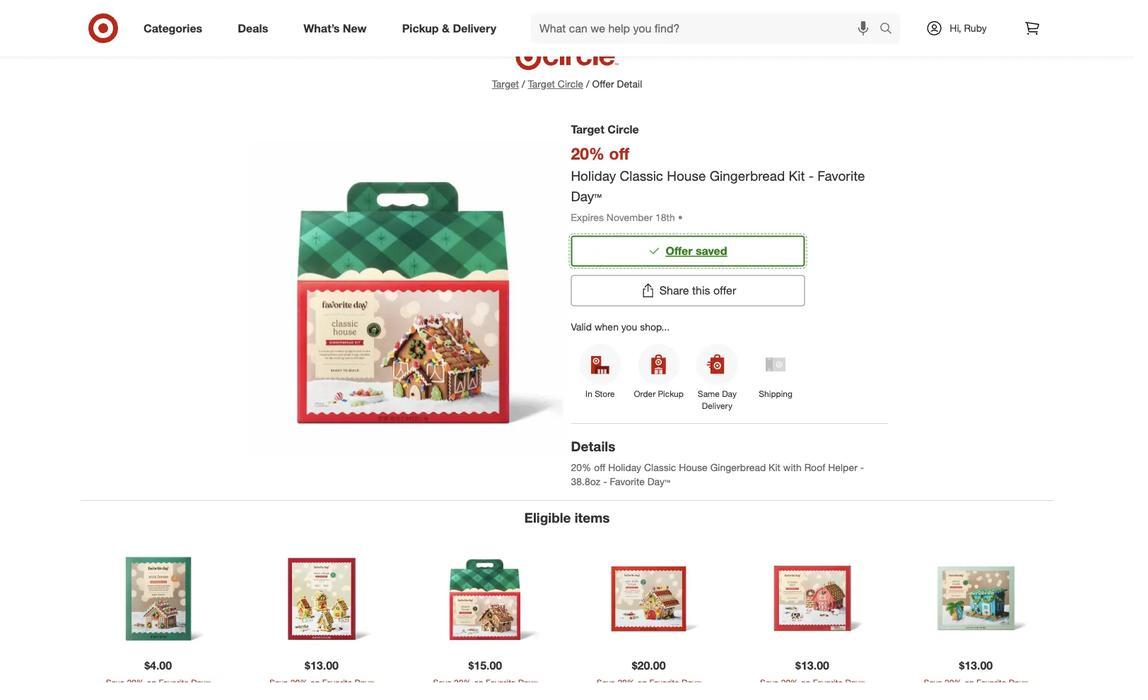 Task type: locate. For each thing, give the bounding box(es) containing it.
gingerbread inside details 20% off holiday classic house gingerbread kit with roof helper - 38.8oz - favorite day™
[[710, 462, 766, 474]]

target left target circle link
[[492, 78, 519, 90]]

valid when you shop...
[[571, 321, 670, 333]]

1 $13.00 from the left
[[305, 659, 339, 673]]

1 vertical spatial offer
[[666, 244, 693, 258]]

search
[[873, 23, 907, 36]]

0 vertical spatial circle
[[558, 78, 583, 90]]

1 horizontal spatial day™
[[648, 476, 670, 488]]

target down target / target circle / offer detail
[[571, 122, 605, 136]]

0 vertical spatial -
[[809, 167, 814, 184]]

1 horizontal spatial pickup
[[658, 389, 684, 399]]

1 vertical spatial 20%
[[571, 462, 591, 474]]

0 horizontal spatial favorite
[[610, 476, 645, 488]]

$15.00 link
[[408, 546, 563, 684]]

1 horizontal spatial kit
[[789, 167, 805, 184]]

favorite
[[818, 167, 865, 184], [610, 476, 645, 488]]

house inside details 20% off holiday classic house gingerbread kit with roof helper - 38.8oz - favorite day™
[[679, 462, 708, 474]]

what's new
[[304, 21, 367, 35]]

What can we help you find? suggestions appear below search field
[[531, 13, 883, 44]]

share this offer
[[660, 284, 736, 298]]

classic
[[620, 167, 663, 184], [644, 462, 676, 474]]

1 horizontal spatial $13.00 link
[[735, 546, 890, 684]]

holiday down the details
[[608, 462, 641, 474]]

1 horizontal spatial delivery
[[702, 401, 733, 412]]

2 / from the left
[[586, 78, 589, 90]]

/ right target circle link
[[586, 78, 589, 90]]

0 horizontal spatial pickup
[[402, 21, 439, 35]]

$20.00
[[632, 659, 666, 673]]

1 horizontal spatial $13.00
[[796, 659, 829, 673]]

0 vertical spatial house
[[667, 167, 706, 184]]

pickup
[[402, 21, 439, 35], [658, 389, 684, 399]]

day™ inside details 20% off holiday classic house gingerbread kit with roof helper - 38.8oz - favorite day™
[[648, 476, 670, 488]]

pickup & delivery link
[[390, 13, 514, 44]]

$4.00 link
[[81, 546, 236, 684]]

2 horizontal spatial $13.00
[[959, 659, 993, 673]]

hi,
[[950, 22, 961, 34]]

november
[[607, 211, 653, 223]]

delivery for day
[[702, 401, 733, 412]]

holiday inside details 20% off holiday classic house gingerbread kit with roof helper - 38.8oz - favorite day™
[[608, 462, 641, 474]]

0 vertical spatial offer
[[592, 78, 614, 90]]

gingerbread
[[710, 167, 785, 184], [710, 462, 766, 474]]

categories link
[[132, 13, 220, 44]]

-
[[809, 167, 814, 184], [861, 462, 864, 474], [603, 476, 607, 488]]

target link
[[492, 78, 519, 90]]

0 horizontal spatial kit
[[769, 462, 781, 474]]

1 vertical spatial day™
[[648, 476, 670, 488]]

target right target link
[[528, 78, 555, 90]]

2 vertical spatial -
[[603, 476, 607, 488]]

0 vertical spatial holiday
[[571, 167, 616, 184]]

holiday
[[571, 167, 616, 184], [608, 462, 641, 474]]

2 $13.00 link from the left
[[735, 546, 890, 684]]

house
[[667, 167, 706, 184], [679, 462, 708, 474]]

house inside 20% off holiday classic house gingerbread kit - favorite day™ expires november 18th •
[[667, 167, 706, 184]]

$20.00 link
[[571, 546, 726, 684]]

0 horizontal spatial offer
[[592, 78, 614, 90]]

share
[[660, 284, 689, 298]]

1 vertical spatial delivery
[[702, 401, 733, 412]]

eligible items
[[524, 510, 610, 526]]

offer
[[713, 284, 736, 298]]

1 vertical spatial house
[[679, 462, 708, 474]]

target
[[492, 78, 519, 90], [528, 78, 555, 90], [571, 122, 605, 136]]

target circle button
[[528, 77, 583, 91]]

in store
[[586, 389, 615, 399]]

0 horizontal spatial /
[[522, 78, 525, 90]]

0 horizontal spatial target
[[492, 78, 519, 90]]

deals link
[[226, 13, 286, 44]]

0 horizontal spatial circle
[[558, 78, 583, 90]]

2 horizontal spatial target
[[571, 122, 605, 136]]

1 horizontal spatial off
[[609, 144, 630, 163]]

&
[[442, 21, 450, 35]]

offer saved button
[[571, 236, 805, 267]]

1 horizontal spatial offer
[[666, 244, 693, 258]]

shop...
[[640, 321, 670, 333]]

0 vertical spatial delivery
[[453, 21, 496, 35]]

1 horizontal spatial /
[[586, 78, 589, 90]]

20% up 38.8oz
[[571, 462, 591, 474]]

offer
[[592, 78, 614, 90], [666, 244, 693, 258]]

1 vertical spatial classic
[[644, 462, 676, 474]]

0 vertical spatial 20%
[[571, 144, 605, 163]]

off
[[609, 144, 630, 163], [594, 462, 606, 474]]

favorite inside details 20% off holiday classic house gingerbread kit with roof helper - 38.8oz - favorite day™
[[610, 476, 645, 488]]

1 horizontal spatial -
[[809, 167, 814, 184]]

delivery down same in the bottom of the page
[[702, 401, 733, 412]]

new
[[343, 21, 367, 35]]

you
[[621, 321, 637, 333]]

holiday up expires
[[571, 167, 616, 184]]

circle down target circle logo
[[558, 78, 583, 90]]

offer saved
[[666, 244, 727, 258]]

1 $13.00 link from the left
[[244, 546, 399, 684]]

20% inside 20% off holiday classic house gingerbread kit - favorite day™ expires november 18th •
[[571, 144, 605, 163]]

0 vertical spatial off
[[609, 144, 630, 163]]

$15.00
[[468, 659, 502, 673]]

delivery inside the same day delivery
[[702, 401, 733, 412]]

search button
[[873, 13, 907, 47]]

pickup right 'order'
[[658, 389, 684, 399]]

0 vertical spatial day™
[[571, 189, 602, 205]]

20% off holiday classic house gingerbread kit - favorite day™ expires november 18th •
[[571, 144, 865, 223]]

1 vertical spatial circle
[[608, 122, 639, 136]]

0 horizontal spatial day™
[[571, 189, 602, 205]]

kit inside 20% off holiday classic house gingerbread kit - favorite day™ expires november 18th •
[[789, 167, 805, 184]]

/
[[522, 78, 525, 90], [586, 78, 589, 90]]

off up 38.8oz
[[594, 462, 606, 474]]

1 vertical spatial off
[[594, 462, 606, 474]]

1 vertical spatial gingerbread
[[710, 462, 766, 474]]

offer left the saved
[[666, 244, 693, 258]]

/ right target link
[[522, 78, 525, 90]]

38.8oz
[[571, 476, 601, 488]]

1 vertical spatial favorite
[[610, 476, 645, 488]]

when
[[595, 321, 619, 333]]

$13.00 link
[[244, 546, 399, 684], [735, 546, 890, 684], [899, 546, 1054, 684]]

0 horizontal spatial delivery
[[453, 21, 496, 35]]

day™
[[571, 189, 602, 205], [648, 476, 670, 488]]

expires
[[571, 211, 604, 223]]

2 20% from the top
[[571, 462, 591, 474]]

20% inside details 20% off holiday classic house gingerbread kit with roof helper - 38.8oz - favorite day™
[[571, 462, 591, 474]]

0 vertical spatial pickup
[[402, 21, 439, 35]]

delivery
[[453, 21, 496, 35], [702, 401, 733, 412]]

3 $13.00 from the left
[[959, 659, 993, 673]]

0 horizontal spatial $13.00
[[305, 659, 339, 673]]

0 vertical spatial kit
[[789, 167, 805, 184]]

off inside details 20% off holiday classic house gingerbread kit with roof helper - 38.8oz - favorite day™
[[594, 462, 606, 474]]

$13.00
[[305, 659, 339, 673], [796, 659, 829, 673], [959, 659, 993, 673]]

circle down detail
[[608, 122, 639, 136]]

favorite inside 20% off holiday classic house gingerbread kit - favorite day™ expires november 18th •
[[818, 167, 865, 184]]

off down target circle
[[609, 144, 630, 163]]

1 vertical spatial kit
[[769, 462, 781, 474]]

0 horizontal spatial off
[[594, 462, 606, 474]]

0 vertical spatial classic
[[620, 167, 663, 184]]

1 / from the left
[[522, 78, 525, 90]]

20%
[[571, 144, 605, 163], [571, 462, 591, 474]]

1 vertical spatial holiday
[[608, 462, 641, 474]]

0 vertical spatial favorite
[[818, 167, 865, 184]]

1 horizontal spatial favorite
[[818, 167, 865, 184]]

0 horizontal spatial $13.00 link
[[244, 546, 399, 684]]

items
[[575, 510, 610, 526]]

classic inside details 20% off holiday classic house gingerbread kit with roof helper - 38.8oz - favorite day™
[[644, 462, 676, 474]]

2 horizontal spatial $13.00 link
[[899, 546, 1054, 684]]

1 20% from the top
[[571, 144, 605, 163]]

offer left detail
[[592, 78, 614, 90]]

1 horizontal spatial circle
[[608, 122, 639, 136]]

1 vertical spatial pickup
[[658, 389, 684, 399]]

shipping
[[759, 389, 793, 399]]

1 vertical spatial -
[[861, 462, 864, 474]]

delivery right the &
[[453, 21, 496, 35]]

20% down target circle
[[571, 144, 605, 163]]

off inside 20% off holiday classic house gingerbread kit - favorite day™ expires november 18th •
[[609, 144, 630, 163]]

same
[[698, 389, 720, 399]]

0 vertical spatial gingerbread
[[710, 167, 785, 184]]

kit
[[789, 167, 805, 184], [769, 462, 781, 474]]

18th
[[656, 211, 675, 223]]

pickup left the &
[[402, 21, 439, 35]]

circle
[[558, 78, 583, 90], [608, 122, 639, 136]]

what's
[[304, 21, 340, 35]]

holiday inside 20% off holiday classic house gingerbread kit - favorite day™ expires november 18th •
[[571, 167, 616, 184]]



Task type: describe. For each thing, give the bounding box(es) containing it.
day
[[722, 389, 737, 399]]

helper
[[828, 462, 858, 474]]

details 20% off holiday classic house gingerbread kit with roof helper - 38.8oz - favorite day™
[[571, 439, 867, 488]]

same day delivery
[[698, 389, 737, 412]]

classic inside 20% off holiday classic house gingerbread kit - favorite day™ expires november 18th •
[[620, 167, 663, 184]]

offer inside button
[[666, 244, 693, 258]]

store
[[595, 389, 615, 399]]

with
[[783, 462, 802, 474]]

kit inside details 20% off holiday classic house gingerbread kit with roof helper - 38.8oz - favorite day™
[[769, 462, 781, 474]]

eligible
[[524, 510, 571, 526]]

what's new link
[[292, 13, 384, 44]]

this
[[692, 284, 710, 298]]

share this offer button
[[571, 275, 805, 306]]

3 $13.00 link from the left
[[899, 546, 1054, 684]]

roof
[[805, 462, 826, 474]]

target for target circle
[[571, 122, 605, 136]]

saved
[[696, 244, 727, 258]]

details
[[571, 439, 616, 455]]

•
[[678, 211, 683, 223]]

order pickup
[[634, 389, 684, 399]]

$4.00
[[144, 659, 172, 673]]

valid
[[571, 321, 592, 333]]

deals
[[238, 21, 268, 35]]

pickup & delivery
[[402, 21, 496, 35]]

2 $13.00 from the left
[[796, 659, 829, 673]]

0 horizontal spatial -
[[603, 476, 607, 488]]

order
[[634, 389, 656, 399]]

delivery for &
[[453, 21, 496, 35]]

ruby
[[964, 22, 987, 34]]

in
[[586, 389, 592, 399]]

target circle link
[[528, 77, 583, 91]]

target circle logo image
[[513, 42, 621, 71]]

detail
[[617, 78, 642, 90]]

- inside 20% off holiday classic house gingerbread kit - favorite day™ expires november 18th •
[[809, 167, 814, 184]]

2 horizontal spatial -
[[861, 462, 864, 474]]

target for target / target circle / offer detail
[[492, 78, 519, 90]]

categories
[[144, 21, 202, 35]]

day™ inside 20% off holiday classic house gingerbread kit - favorite day™ expires november 18th •
[[571, 189, 602, 205]]

hi, ruby
[[950, 22, 987, 34]]

target circle
[[571, 122, 639, 136]]

target / target circle / offer detail
[[492, 78, 642, 90]]

1 horizontal spatial target
[[528, 78, 555, 90]]

gingerbread inside 20% off holiday classic house gingerbread kit - favorite day™ expires november 18th •
[[710, 167, 785, 184]]



Task type: vqa. For each thing, say whether or not it's contained in the screenshot.
insurance
no



